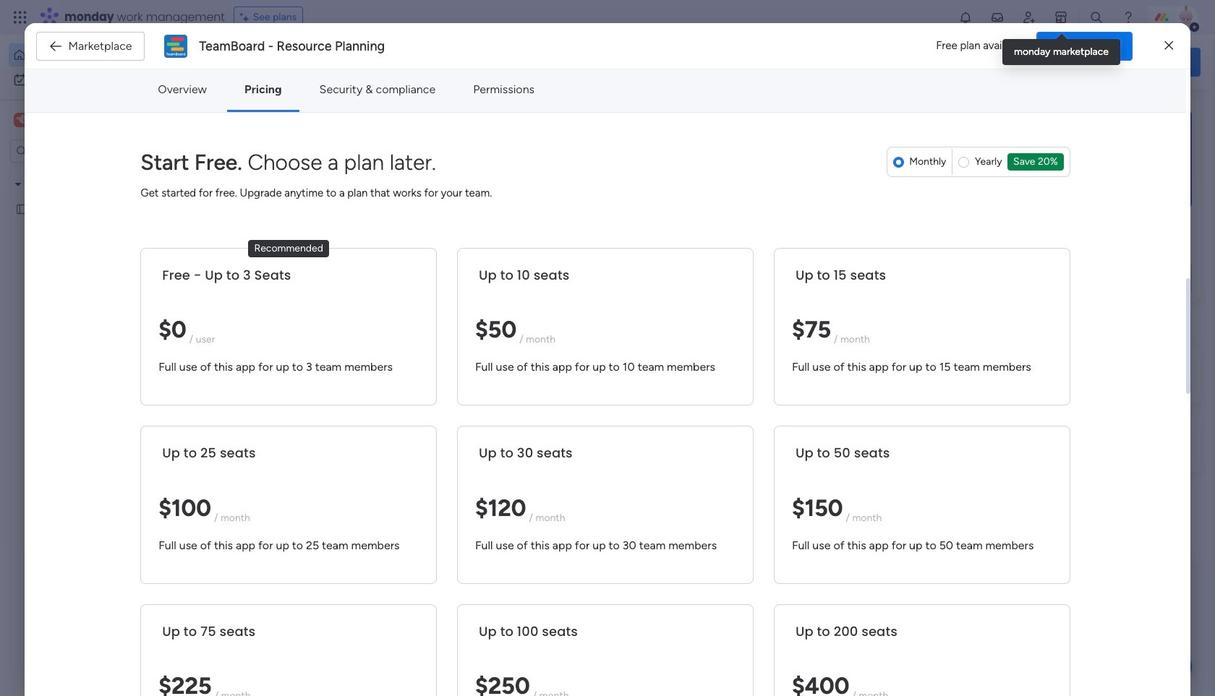 Task type: vqa. For each thing, say whether or not it's contained in the screenshot.
Close My Workspaces "icon"
yes



Task type: describe. For each thing, give the bounding box(es) containing it.
2 vertical spatial option
[[0, 171, 185, 174]]

1 horizontal spatial workspace image
[[248, 437, 282, 471]]

workspace image
[[16, 112, 26, 128]]

public board image inside quick search results list box
[[242, 264, 258, 280]]

close my workspaces image
[[224, 394, 241, 411]]

monday marketplace image
[[1054, 10, 1069, 25]]

getting started element
[[984, 346, 1201, 403]]

open update feed (inbox) image
[[224, 344, 241, 362]]

0 element
[[370, 344, 388, 362]]

0 horizontal spatial workspace image
[[14, 112, 28, 128]]

notifications image
[[959, 10, 973, 25]]

caret down image
[[15, 179, 21, 189]]

quick search results list box
[[224, 135, 949, 327]]

0 vertical spatial public board image
[[15, 202, 29, 216]]

v2 bolt switch image
[[1109, 54, 1117, 70]]

search everything image
[[1090, 10, 1104, 25]]



Task type: locate. For each thing, give the bounding box(es) containing it.
public board image
[[481, 264, 497, 280]]

1 vertical spatial workspace image
[[248, 437, 282, 471]]

list box
[[0, 169, 185, 416]]

update feed image
[[991, 10, 1005, 25]]

see plans image
[[240, 9, 253, 25]]

dapulse x slim image
[[1165, 37, 1174, 55]]

templates image image
[[997, 109, 1188, 209]]

select product image
[[13, 10, 28, 25]]

workspace image
[[14, 112, 28, 128], [248, 437, 282, 471]]

add to favorites image
[[432, 265, 446, 279]]

workspace selection element
[[14, 111, 52, 129]]

1 vertical spatial option
[[9, 68, 176, 91]]

ruby anderson image
[[1175, 6, 1198, 29]]

application logo image
[[164, 34, 188, 58]]

v2 user feedback image
[[996, 54, 1007, 70]]

Search in workspace field
[[30, 143, 121, 160]]

option
[[9, 43, 176, 67], [9, 68, 176, 91], [0, 171, 185, 174]]

public board image
[[15, 202, 29, 216], [242, 264, 258, 280]]

1 vertical spatial public board image
[[242, 264, 258, 280]]

help image
[[1122, 10, 1136, 25]]

invite members image
[[1023, 10, 1037, 25]]

0 vertical spatial option
[[9, 43, 176, 67]]

0 horizontal spatial public board image
[[15, 202, 29, 216]]

1 horizontal spatial public board image
[[242, 264, 258, 280]]

0 vertical spatial workspace image
[[14, 112, 28, 128]]



